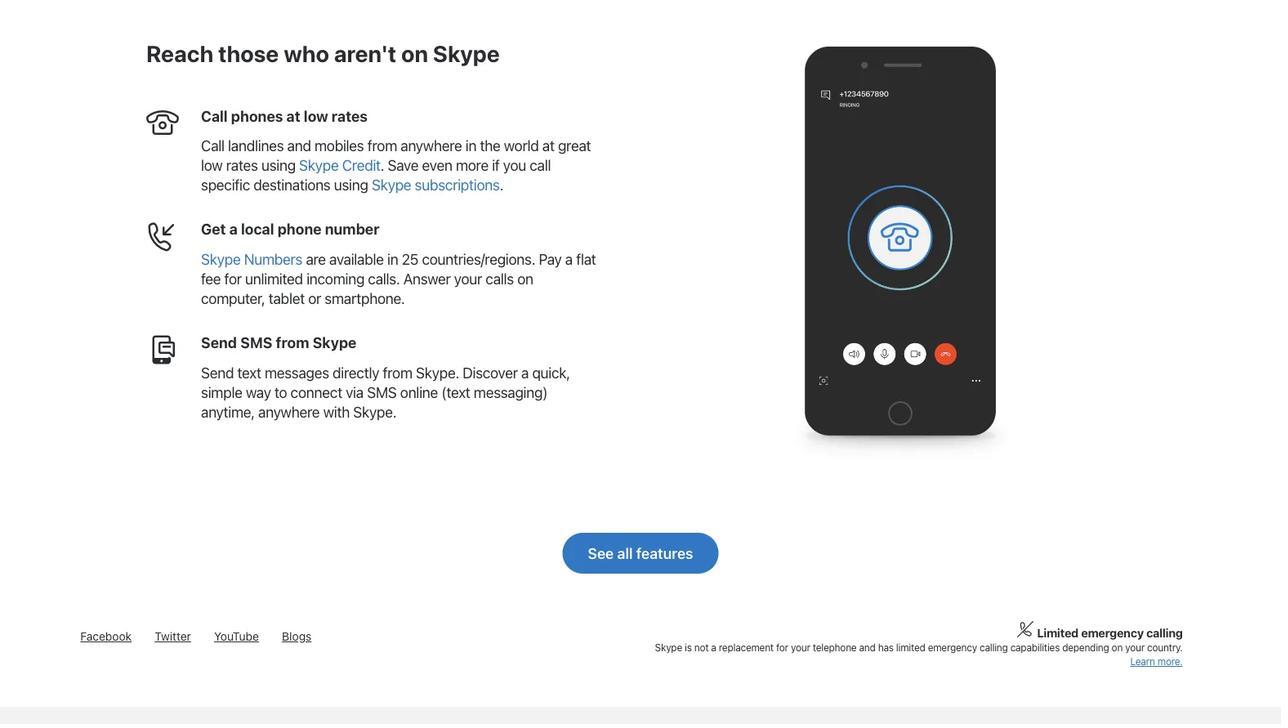 Task type: describe. For each thing, give the bounding box(es) containing it.
limited
[[1037, 626, 1079, 640]]

1 horizontal spatial your
[[791, 642, 811, 653]]

computer,
[[201, 290, 265, 307]]

if
[[492, 157, 500, 174]]

quick,
[[532, 364, 570, 382]]

1 horizontal spatial emergency
[[1082, 626, 1144, 640]]

for inside are available in 25 countries/regions. pay a flat fee for unlimited incoming calls. answer your calls on computer, tablet or smartphone.
[[224, 270, 242, 288]]

call for call phones at low rates
[[201, 107, 228, 125]]

not
[[695, 642, 709, 653]]

send text messages directly from skype. discover a quick, simple way to connect via sms online (text messaging) anytime, anywhere with skype.
[[201, 364, 570, 421]]

more.
[[1158, 656, 1183, 667]]

0 vertical spatial on
[[401, 40, 428, 67]]

telephone
[[813, 642, 857, 653]]

. inside . save even more if you call specific destinations using
[[381, 157, 384, 174]]

0 horizontal spatial emergency
[[928, 642, 977, 653]]

great
[[558, 137, 591, 155]]

available
[[329, 251, 384, 268]]

messages
[[265, 364, 329, 382]]

get
[[201, 220, 226, 238]]

0 horizontal spatial at
[[287, 107, 300, 125]]

youtube
[[214, 630, 259, 643]]

call landlines and mobiles from anywhere in the world at great low rates using
[[201, 137, 591, 174]]

those
[[218, 40, 279, 67]]

send sms from skype
[[201, 334, 357, 351]]

numbers
[[244, 251, 303, 268]]

destinations
[[254, 176, 331, 194]]

send for send sms from skype
[[201, 334, 237, 351]]

smartphone.
[[325, 290, 405, 307]]

learn more. link
[[1131, 656, 1183, 667]]

is
[[685, 642, 692, 653]]

1 heading from the left
[[64, 707, 247, 724]]

and inside limited emergency calling skype is not a replacement for your telephone and has limited emergency calling capabilities depending on your country. learn more.
[[859, 642, 876, 653]]

country.
[[1148, 642, 1183, 653]]

at inside call landlines and mobiles from anywhere in the world at great low rates using
[[543, 137, 555, 155]]

learn
[[1131, 656, 1155, 667]]

are available in 25 countries/regions. pay a flat fee for unlimited incoming calls. answer your calls on computer, tablet or smartphone.
[[201, 251, 596, 307]]

twitter
[[155, 630, 191, 643]]

anytime,
[[201, 403, 255, 421]]

capabilities
[[1011, 642, 1060, 653]]

messaging)
[[474, 384, 548, 401]]

25
[[402, 251, 419, 268]]

2 horizontal spatial your
[[1126, 642, 1145, 653]]

skype subscriptions link
[[372, 176, 500, 194]]

using inside . save even more if you call specific destinations using
[[334, 176, 368, 194]]

blogs
[[282, 630, 312, 643]]

with
[[323, 403, 350, 421]]

connect
[[291, 384, 342, 401]]


[[146, 106, 179, 139]]

anywhere inside send text messages directly from skype. discover a quick, simple way to connect via sms online (text messaging) anytime, anywhere with skype.
[[258, 403, 320, 421]]

see all features
[[588, 544, 694, 562]]

facebook link
[[80, 630, 132, 643]]


[[146, 220, 179, 252]]

countries/regions.
[[422, 251, 535, 268]]

local
[[241, 220, 274, 238]]

directly
[[333, 364, 379, 382]]

skype numbers
[[201, 251, 303, 268]]

for inside limited emergency calling skype is not a replacement for your telephone and has limited emergency calling capabilities depending on your country. learn more.
[[776, 642, 789, 653]]

1 vertical spatial .
[[500, 176, 504, 194]]

1 horizontal spatial skype.
[[416, 364, 459, 382]]

reach those who aren't on skype
[[146, 40, 500, 67]]

from for 
[[383, 364, 413, 382]]

. save even more if you call specific destinations using
[[201, 157, 551, 194]]

0 horizontal spatial sms
[[240, 334, 272, 351]]

see all features link
[[563, 533, 719, 574]]

skype credit
[[299, 157, 381, 174]]

flat
[[576, 251, 596, 268]]

save
[[388, 157, 419, 174]]

3 heading from the left
[[458, 707, 631, 724]]

aren't
[[334, 40, 397, 67]]

anywhere inside call landlines and mobiles from anywhere in the world at great low rates using
[[401, 137, 462, 155]]

facebook
[[80, 630, 132, 643]]

via
[[346, 384, 364, 401]]

unlimited
[[245, 270, 303, 288]]

(text
[[442, 384, 470, 401]]

limited
[[896, 642, 926, 653]]

mobiles
[[315, 137, 364, 155]]

even
[[422, 157, 452, 174]]

on inside are available in 25 countries/regions. pay a flat fee for unlimited incoming calls. answer your calls on computer, tablet or smartphone.
[[518, 270, 534, 288]]

to
[[275, 384, 287, 401]]

specific
[[201, 176, 250, 194]]

skype subscriptions .
[[372, 176, 504, 194]]

skype numbers link
[[201, 251, 303, 268]]

are
[[306, 251, 326, 268]]

all
[[618, 544, 633, 562]]

who
[[284, 40, 329, 67]]

replacement
[[719, 642, 774, 653]]

call
[[530, 157, 551, 174]]

way
[[246, 384, 271, 401]]



Task type: locate. For each thing, give the bounding box(es) containing it.
1 horizontal spatial low
[[304, 107, 328, 125]]

online
[[400, 384, 438, 401]]

skype.
[[416, 364, 459, 382], [353, 403, 397, 421]]

depending
[[1063, 642, 1110, 653]]

on right aren't
[[401, 40, 428, 67]]

0 horizontal spatial skype.
[[353, 403, 397, 421]]

rates inside call landlines and mobiles from anywhere in the world at great low rates using
[[226, 157, 258, 174]]

0 vertical spatial in
[[466, 137, 477, 155]]

and left the has
[[859, 642, 876, 653]]

call for call landlines and mobiles from anywhere in the world at great low rates using
[[201, 137, 225, 155]]

a left flat
[[565, 251, 573, 268]]

from up online
[[383, 364, 413, 382]]

on
[[401, 40, 428, 67], [518, 270, 534, 288], [1112, 642, 1123, 653]]

get a local phone number
[[201, 220, 380, 238]]

emergency right limited
[[928, 642, 977, 653]]

twitter link
[[155, 630, 191, 643]]

text
[[237, 364, 261, 382]]

1 vertical spatial at
[[543, 137, 555, 155]]

0 horizontal spatial your
[[454, 270, 482, 288]]

send
[[201, 334, 237, 351], [201, 364, 234, 382]]

0 vertical spatial skype.
[[416, 364, 459, 382]]

0 vertical spatial send
[[201, 334, 237, 351]]

using
[[261, 157, 296, 174], [334, 176, 368, 194]]

6 heading from the left
[[1035, 707, 1208, 724]]

0 horizontal spatial .
[[381, 157, 384, 174]]

emergency up depending
[[1082, 626, 1144, 640]]

from inside call landlines and mobiles from anywhere in the world at great low rates using
[[368, 137, 397, 155]]

using inside call landlines and mobiles from anywhere in the world at great low rates using
[[261, 157, 296, 174]]

main content
[[0, 0, 1282, 582]]

the
[[480, 137, 501, 155]]

1 vertical spatial on
[[518, 270, 534, 288]]

. down you
[[500, 176, 504, 194]]

pay
[[539, 251, 562, 268]]

2 send from the top
[[201, 364, 234, 382]]

1 send from the top
[[201, 334, 237, 351]]

youtube link
[[214, 630, 259, 643]]

0 vertical spatial using
[[261, 157, 296, 174]]

2 call from the top
[[201, 137, 225, 155]]

0 vertical spatial emergency
[[1082, 626, 1144, 640]]

using down the credit
[[334, 176, 368, 194]]

using up "destinations"
[[261, 157, 296, 174]]

rates
[[332, 107, 368, 125], [226, 157, 258, 174]]

1 vertical spatial from
[[276, 334, 309, 351]]

at right "phones"
[[287, 107, 300, 125]]

1 horizontal spatial rates
[[332, 107, 368, 125]]

main content containing 
[[0, 0, 1282, 582]]

reach
[[146, 40, 213, 67]]

incoming
[[307, 270, 365, 288]]

2 vertical spatial from
[[383, 364, 413, 382]]

for right the replacement
[[776, 642, 789, 653]]

features
[[637, 544, 694, 562]]

calls.
[[368, 270, 400, 288]]

2 vertical spatial on
[[1112, 642, 1123, 653]]

0 vertical spatial calling
[[1147, 626, 1183, 640]]

0 horizontal spatial anywhere
[[258, 403, 320, 421]]

0 vertical spatial from
[[368, 137, 397, 155]]

for up "computer," in the left of the page
[[224, 270, 242, 288]]

1 vertical spatial for
[[776, 642, 789, 653]]

low inside call landlines and mobiles from anywhere in the world at great low rates using
[[201, 157, 223, 174]]

0 horizontal spatial for
[[224, 270, 242, 288]]

call left "phones"
[[201, 107, 228, 125]]

in inside are available in 25 countries/regions. pay a flat fee for unlimited incoming calls. answer your calls on computer, tablet or smartphone.
[[387, 251, 398, 268]]

2 heading from the left
[[266, 707, 439, 724]]

from inside send text messages directly from skype. discover a quick, simple way to connect via sms online (text messaging) anytime, anywhere with skype.
[[383, 364, 413, 382]]

0 vertical spatial .
[[381, 157, 384, 174]]

anywhere down to
[[258, 403, 320, 421]]

answer
[[404, 270, 451, 288]]

1 horizontal spatial for
[[776, 642, 789, 653]]

simple
[[201, 384, 242, 401]]

calling
[[1147, 626, 1183, 640], [980, 642, 1008, 653]]

0 horizontal spatial using
[[261, 157, 296, 174]]

from up the save
[[368, 137, 397, 155]]

on right depending
[[1112, 642, 1123, 653]]

call
[[201, 107, 228, 125], [201, 137, 225, 155]]

and down call phones at low rates
[[287, 137, 311, 155]]

and inside call landlines and mobiles from anywhere in the world at great low rates using
[[287, 137, 311, 155]]

skype inside limited emergency calling skype is not a replacement for your telephone and has limited emergency calling capabilities depending on your country. learn more.
[[655, 642, 682, 653]]

1 horizontal spatial at
[[543, 137, 555, 155]]

you
[[503, 157, 526, 174]]

2 horizontal spatial on
[[1112, 642, 1123, 653]]

world
[[504, 137, 539, 155]]

1 vertical spatial call
[[201, 137, 225, 155]]

1 vertical spatial and
[[859, 642, 876, 653]]

on right calls
[[518, 270, 534, 288]]

skype. up (text
[[416, 364, 459, 382]]

for
[[224, 270, 242, 288], [776, 642, 789, 653]]

anywhere up even
[[401, 137, 462, 155]]

from up 'messages'
[[276, 334, 309, 351]]

calling left capabilities
[[980, 642, 1008, 653]]

1 horizontal spatial on
[[518, 270, 534, 288]]

call phones at low rates
[[201, 107, 368, 125]]

at up call
[[543, 137, 555, 155]]

0 horizontal spatial low
[[201, 157, 223, 174]]

1 vertical spatial in
[[387, 251, 398, 268]]

from
[[368, 137, 397, 155], [276, 334, 309, 351], [383, 364, 413, 382]]

4 heading from the left
[[641, 707, 823, 724]]

1 horizontal spatial sms
[[367, 384, 397, 401]]

your
[[454, 270, 482, 288], [791, 642, 811, 653], [1126, 642, 1145, 653]]

1 vertical spatial rates
[[226, 157, 258, 174]]

anywhere
[[401, 137, 462, 155], [258, 403, 320, 421]]

subscriptions
[[415, 176, 500, 194]]

send inside send text messages directly from skype. discover a quick, simple way to connect via sms online (text messaging) anytime, anywhere with skype.
[[201, 364, 234, 382]]

on inside limited emergency calling skype is not a replacement for your telephone and has limited emergency calling capabilities depending on your country. learn more.
[[1112, 642, 1123, 653]]

from for 
[[368, 137, 397, 155]]

5 heading from the left
[[843, 707, 1015, 724]]

1 vertical spatial calling
[[980, 642, 1008, 653]]

call up "specific"
[[201, 137, 225, 155]]

0 vertical spatial low
[[304, 107, 328, 125]]

1 horizontal spatial calling
[[1147, 626, 1183, 640]]

your up learn on the right
[[1126, 642, 1145, 653]]

discover
[[463, 364, 518, 382]]

0 vertical spatial anywhere
[[401, 137, 462, 155]]

1 vertical spatial anywhere
[[258, 403, 320, 421]]

1 vertical spatial using
[[334, 176, 368, 194]]

has
[[878, 642, 894, 653]]

a inside send text messages directly from skype. discover a quick, simple way to connect via sms online (text messaging) anytime, anywhere with skype.
[[521, 364, 529, 382]]

0 horizontal spatial in
[[387, 251, 398, 268]]

phones
[[231, 107, 283, 125]]

0 horizontal spatial calling
[[980, 642, 1008, 653]]

skype credit link
[[299, 157, 381, 174]]

your inside are available in 25 countries/regions. pay a flat fee for unlimited incoming calls. answer your calls on computer, tablet or smartphone.
[[454, 270, 482, 288]]

0 vertical spatial and
[[287, 137, 311, 155]]

number
[[325, 220, 380, 238]]

0 horizontal spatial rates
[[226, 157, 258, 174]]

1 vertical spatial emergency
[[928, 642, 977, 653]]

emergency
[[1082, 626, 1144, 640], [928, 642, 977, 653]]

0 vertical spatial call
[[201, 107, 228, 125]]

a right the not
[[711, 642, 717, 653]]

a right get
[[229, 220, 238, 238]]

0 vertical spatial at
[[287, 107, 300, 125]]

1 horizontal spatial anywhere
[[401, 137, 462, 155]]

in
[[466, 137, 477, 155], [387, 251, 398, 268]]

low up "specific"
[[201, 157, 223, 174]]

or
[[308, 290, 321, 307]]

low up mobiles
[[304, 107, 328, 125]]

calling up country.
[[1147, 626, 1183, 640]]

0 horizontal spatial and
[[287, 137, 311, 155]]

send down "computer," in the left of the page
[[201, 334, 237, 351]]

rates up mobiles
[[332, 107, 368, 125]]

credit
[[342, 157, 381, 174]]

skype
[[433, 40, 500, 67], [299, 157, 339, 174], [372, 176, 411, 194], [201, 251, 241, 268], [313, 334, 357, 351], [655, 642, 682, 653]]

send up simple
[[201, 364, 234, 382]]

limited emergency calling skype is not a replacement for your telephone and has limited emergency calling capabilities depending on your country. learn more.
[[655, 626, 1183, 667]]


[[146, 333, 179, 366]]

1 call from the top
[[201, 107, 228, 125]]

see
[[588, 544, 614, 562]]

. left the save
[[381, 157, 384, 174]]

your left the telephone
[[791, 642, 811, 653]]

0 vertical spatial for
[[224, 270, 242, 288]]

a inside are available in 25 countries/regions. pay a flat fee for unlimited incoming calls. answer your calls on computer, tablet or smartphone.
[[565, 251, 573, 268]]

your down countries/regions.
[[454, 270, 482, 288]]

in left 25
[[387, 251, 398, 268]]

in left the the at the left of the page
[[466, 137, 477, 155]]

1 horizontal spatial and
[[859, 642, 876, 653]]

sms right the via
[[367, 384, 397, 401]]

send for send text messages directly from skype. discover a quick, simple way to connect via sms online (text messaging) anytime, anywhere with skype.
[[201, 364, 234, 382]]

0 horizontal spatial on
[[401, 40, 428, 67]]

1 vertical spatial low
[[201, 157, 223, 174]]

0 vertical spatial rates
[[332, 107, 368, 125]]

phone
[[278, 220, 322, 238]]

1 vertical spatial skype.
[[353, 403, 397, 421]]

1 horizontal spatial in
[[466, 137, 477, 155]]

rates down landlines
[[226, 157, 258, 174]]

1 vertical spatial send
[[201, 364, 234, 382]]

a inside limited emergency calling skype is not a replacement for your telephone and has limited emergency calling capabilities depending on your country. learn more.
[[711, 642, 717, 653]]

sms
[[240, 334, 272, 351], [367, 384, 397, 401]]

a
[[229, 220, 238, 238], [565, 251, 573, 268], [521, 364, 529, 382], [711, 642, 717, 653]]

.
[[381, 157, 384, 174], [500, 176, 504, 194]]

and
[[287, 137, 311, 155], [859, 642, 876, 653]]

more
[[456, 157, 489, 174]]

footer resource links element
[[0, 707, 1282, 724]]

1 vertical spatial sms
[[367, 384, 397, 401]]

call inside call landlines and mobiles from anywhere in the world at great low rates using
[[201, 137, 225, 155]]

fee
[[201, 270, 221, 288]]

1 horizontal spatial using
[[334, 176, 368, 194]]

skype. down the via
[[353, 403, 397, 421]]

0 vertical spatial sms
[[240, 334, 272, 351]]

sms inside send text messages directly from skype. discover a quick, simple way to connect via sms online (text messaging) anytime, anywhere with skype.
[[367, 384, 397, 401]]

calls
[[486, 270, 514, 288]]

tablet
[[269, 290, 305, 307]]

blogs link
[[282, 630, 312, 643]]

heading
[[64, 707, 247, 724], [266, 707, 439, 724], [458, 707, 631, 724], [641, 707, 823, 724], [843, 707, 1015, 724], [1035, 707, 1208, 724]]

a up "messaging)"
[[521, 364, 529, 382]]

sms up text
[[240, 334, 272, 351]]

1 horizontal spatial .
[[500, 176, 504, 194]]

in inside call landlines and mobiles from anywhere in the world at great low rates using
[[466, 137, 477, 155]]

landlines
[[228, 137, 284, 155]]



Task type: vqa. For each thing, say whether or not it's contained in the screenshot.
'more'
yes



